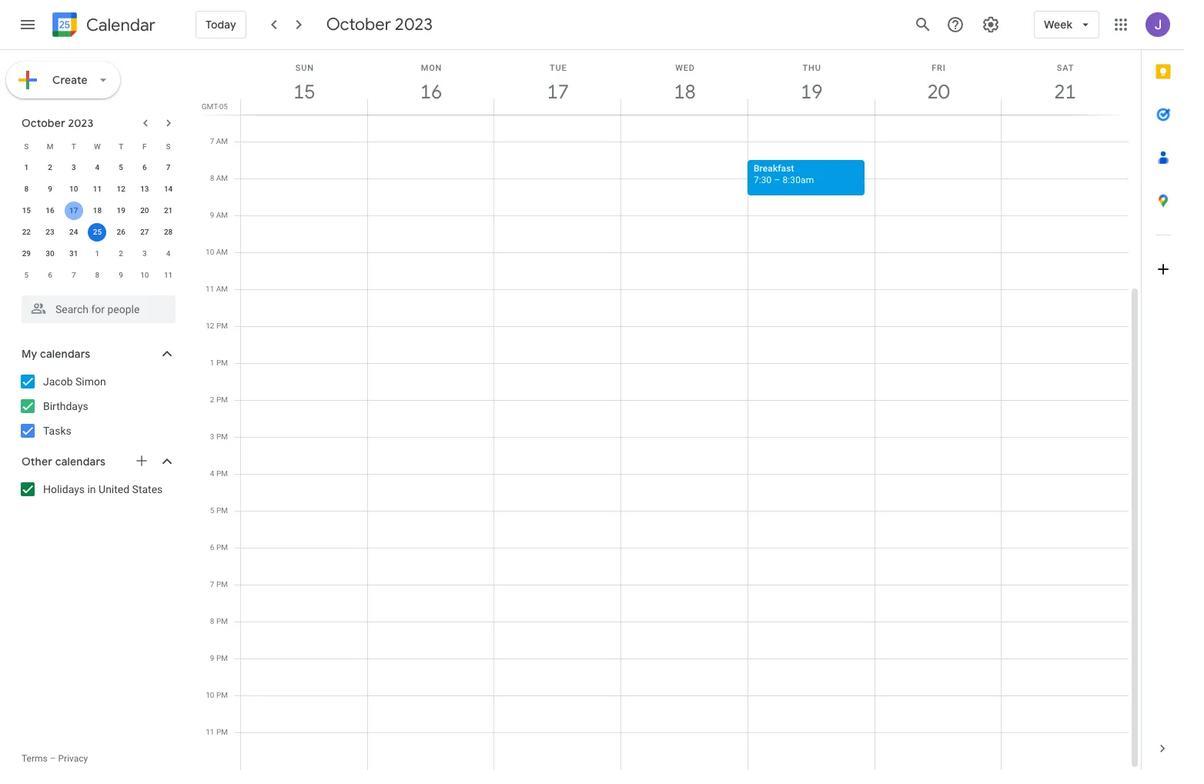 Task type: vqa. For each thing, say whether or not it's contained in the screenshot.


Task type: describe. For each thing, give the bounding box(es) containing it.
15 inside column header
[[292, 79, 314, 105]]

other calendars
[[22, 455, 106, 469]]

1 for november 1 element
[[95, 249, 100, 258]]

0 vertical spatial 1
[[24, 163, 29, 172]]

1 vertical spatial –
[[50, 754, 56, 765]]

sun 15
[[292, 63, 314, 105]]

november 7 element
[[64, 266, 83, 285]]

28 element
[[159, 223, 178, 242]]

create button
[[6, 62, 120, 99]]

31
[[69, 249, 78, 258]]

19 element
[[112, 202, 130, 220]]

pm for 8 pm
[[216, 617, 228, 626]]

pm for 5 pm
[[216, 507, 228, 515]]

17 cell
[[62, 200, 86, 222]]

create
[[52, 73, 88, 87]]

7 for 7 am
[[210, 137, 214, 146]]

10 for 10 element
[[69, 185, 78, 193]]

20 element
[[135, 202, 154, 220]]

7:30
[[754, 175, 772, 186]]

my
[[22, 347, 37, 361]]

24
[[69, 228, 78, 236]]

november 2 element
[[112, 245, 130, 263]]

2 s from the left
[[166, 142, 171, 151]]

am for 10 am
[[216, 248, 228, 256]]

14
[[164, 185, 173, 193]]

11 pm
[[206, 728, 228, 737]]

17 inside cell
[[69, 206, 78, 215]]

row containing 8
[[15, 179, 180, 200]]

0 horizontal spatial 3
[[72, 163, 76, 172]]

gmt-05
[[202, 102, 228, 111]]

19 column header
[[747, 50, 875, 115]]

17 column header
[[494, 50, 621, 115]]

jacob
[[43, 376, 73, 388]]

17 element
[[64, 202, 83, 220]]

november 6 element
[[41, 266, 59, 285]]

15 column header
[[240, 50, 368, 115]]

pm for 3 pm
[[216, 433, 228, 441]]

1 horizontal spatial october
[[326, 14, 391, 35]]

am for 8 am
[[216, 174, 228, 182]]

wed
[[675, 63, 695, 73]]

27
[[140, 228, 149, 236]]

sun
[[295, 63, 314, 73]]

today
[[206, 18, 236, 32]]

9 for 9 pm
[[210, 654, 214, 663]]

15 element
[[17, 202, 36, 220]]

3 for 3 pm
[[210, 433, 214, 441]]

19 inside column header
[[800, 79, 822, 105]]

0 vertical spatial 2023
[[395, 14, 433, 35]]

1 pm
[[210, 359, 228, 367]]

10 am
[[206, 248, 228, 256]]

today button
[[196, 6, 246, 43]]

11 for 11 element
[[93, 185, 102, 193]]

16 link
[[414, 75, 449, 110]]

9 for 9 am
[[210, 211, 214, 219]]

8 for november 8 "element"
[[95, 271, 100, 279]]

holidays in united states
[[43, 484, 163, 496]]

26
[[117, 228, 125, 236]]

8 pm
[[210, 617, 228, 626]]

7 am
[[210, 137, 228, 146]]

3 for november 3 element
[[142, 249, 147, 258]]

23
[[46, 228, 54, 236]]

thu
[[803, 63, 821, 73]]

0 vertical spatial 5
[[119, 163, 123, 172]]

21 element
[[159, 202, 178, 220]]

am for 11 am
[[216, 285, 228, 293]]

5 pm
[[210, 507, 228, 515]]

6 pm
[[210, 544, 228, 552]]

10 for 10 am
[[206, 248, 214, 256]]

21 column header
[[1001, 50, 1129, 115]]

privacy
[[58, 754, 88, 765]]

11 for 11 pm
[[206, 728, 214, 737]]

pm for 2 pm
[[216, 396, 228, 404]]

5 for november 5 element
[[24, 271, 29, 279]]

terms – privacy
[[22, 754, 88, 765]]

21 inside column header
[[1053, 79, 1075, 105]]

18 inside row
[[93, 206, 102, 215]]

simon
[[75, 376, 106, 388]]

31 element
[[64, 245, 83, 263]]

1 horizontal spatial 6
[[142, 163, 147, 172]]

pm for 11 pm
[[216, 728, 228, 737]]

19 link
[[794, 75, 829, 110]]

Search for people text field
[[31, 296, 166, 323]]

0 horizontal spatial october
[[22, 116, 65, 130]]

25, today element
[[88, 223, 107, 242]]

breakfast
[[754, 163, 794, 174]]

thu 19
[[800, 63, 822, 105]]

tue
[[550, 63, 567, 73]]

pm for 9 pm
[[216, 654, 228, 663]]

1 horizontal spatial october 2023
[[326, 14, 433, 35]]

row containing 15
[[15, 200, 180, 222]]

row containing s
[[15, 136, 180, 157]]

8 for 8 pm
[[210, 617, 214, 626]]

8 am
[[210, 174, 228, 182]]

november 4 element
[[159, 245, 178, 263]]

4 pm
[[210, 470, 228, 478]]

calendar
[[86, 14, 155, 36]]

9 for november 9 'element'
[[119, 271, 123, 279]]

mon 16
[[419, 63, 442, 105]]

other calendars button
[[3, 450, 191, 474]]

0 horizontal spatial 4
[[95, 163, 100, 172]]

my calendars list
[[3, 370, 191, 443]]

6 for 6 pm
[[210, 544, 214, 552]]

november 9 element
[[112, 266, 130, 285]]

pm for 1 pm
[[216, 359, 228, 367]]

jacob simon
[[43, 376, 106, 388]]

add other calendars image
[[134, 453, 149, 469]]

united
[[99, 484, 129, 496]]

row containing 22
[[15, 222, 180, 243]]

18 link
[[667, 75, 703, 110]]

29 element
[[17, 245, 36, 263]]

12 for 12
[[117, 185, 125, 193]]

25 cell
[[86, 222, 109, 243]]

20 column header
[[874, 50, 1002, 115]]

22 element
[[17, 223, 36, 242]]

my calendars
[[22, 347, 90, 361]]

november 8 element
[[88, 266, 107, 285]]

7 for november 7 element
[[72, 271, 76, 279]]

21 inside "element"
[[164, 206, 173, 215]]

28
[[164, 228, 173, 236]]

21 link
[[1048, 75, 1083, 110]]



Task type: locate. For each thing, give the bounding box(es) containing it.
10 up 11 am
[[206, 248, 214, 256]]

in
[[87, 484, 96, 496]]

None search field
[[0, 289, 191, 323]]

m
[[47, 142, 53, 151]]

1 vertical spatial 17
[[69, 206, 78, 215]]

0 vertical spatial 2
[[48, 163, 52, 172]]

8 pm from the top
[[216, 581, 228, 589]]

4 pm from the top
[[216, 433, 228, 441]]

1 vertical spatial 19
[[117, 206, 125, 215]]

9 down november 2 element
[[119, 271, 123, 279]]

6 down 30 element
[[48, 271, 52, 279]]

1 vertical spatial october 2023
[[22, 116, 93, 130]]

11 for november 11 element
[[164, 271, 173, 279]]

pm down 2 pm
[[216, 433, 228, 441]]

5 up the 12 element
[[119, 163, 123, 172]]

1 horizontal spatial 16
[[419, 79, 441, 105]]

1 for 1 pm
[[210, 359, 214, 367]]

1 vertical spatial 3
[[142, 249, 147, 258]]

0 vertical spatial 15
[[292, 79, 314, 105]]

4 for november 4 element
[[166, 249, 170, 258]]

12
[[117, 185, 125, 193], [206, 322, 214, 330]]

5 am from the top
[[216, 285, 228, 293]]

fri
[[932, 63, 946, 73]]

2 horizontal spatial 1
[[210, 359, 214, 367]]

15 inside row
[[22, 206, 31, 215]]

11 down 10 pm
[[206, 728, 214, 737]]

–
[[774, 175, 780, 186], [50, 754, 56, 765]]

0 horizontal spatial t
[[71, 142, 76, 151]]

1 vertical spatial 2
[[119, 249, 123, 258]]

pm down 8 pm
[[216, 654, 228, 663]]

calendars for my calendars
[[40, 347, 90, 361]]

calendars for other calendars
[[55, 455, 106, 469]]

14 element
[[159, 180, 178, 199]]

2023 down create
[[68, 116, 93, 130]]

1 horizontal spatial 17
[[546, 79, 568, 105]]

terms
[[22, 754, 48, 765]]

2 horizontal spatial 6
[[210, 544, 214, 552]]

0 vertical spatial 19
[[800, 79, 822, 105]]

30
[[46, 249, 54, 258]]

gmt-
[[202, 102, 219, 111]]

3 pm from the top
[[216, 396, 228, 404]]

0 vertical spatial 16
[[419, 79, 441, 105]]

9 pm
[[210, 654, 228, 663]]

5 pm from the top
[[216, 470, 228, 478]]

mon
[[421, 63, 442, 73]]

7 row from the top
[[15, 265, 180, 286]]

05
[[219, 102, 228, 111]]

sat
[[1057, 63, 1074, 73]]

2 down 'm'
[[48, 163, 52, 172]]

12 for 12 pm
[[206, 322, 214, 330]]

pm for 12 pm
[[216, 322, 228, 330]]

0 horizontal spatial 2023
[[68, 116, 93, 130]]

0 horizontal spatial 21
[[164, 206, 173, 215]]

– down breakfast at the top right of the page
[[774, 175, 780, 186]]

2 for november 2 element
[[119, 249, 123, 258]]

1 vertical spatial 20
[[140, 206, 149, 215]]

11 element
[[88, 180, 107, 199]]

october 2023 grid
[[15, 136, 180, 286]]

am down 9 am
[[216, 248, 228, 256]]

0 vertical spatial october
[[326, 14, 391, 35]]

10 for 10 pm
[[206, 691, 214, 700]]

pm down 7 pm
[[216, 617, 228, 626]]

tasks
[[43, 425, 71, 437]]

0 vertical spatial 3
[[72, 163, 76, 172]]

2023
[[395, 14, 433, 35], [68, 116, 93, 130]]

19 inside row
[[117, 206, 125, 215]]

0 vertical spatial 21
[[1053, 79, 1075, 105]]

6 pm from the top
[[216, 507, 228, 515]]

1
[[24, 163, 29, 172], [95, 249, 100, 258], [210, 359, 214, 367]]

5 row from the top
[[15, 222, 180, 243]]

8 for 8 am
[[210, 174, 214, 182]]

2
[[48, 163, 52, 172], [119, 249, 123, 258], [210, 396, 214, 404]]

1 vertical spatial 1
[[95, 249, 100, 258]]

1 vertical spatial october
[[22, 116, 65, 130]]

10 up 11 pm
[[206, 691, 214, 700]]

1 horizontal spatial 18
[[673, 79, 695, 105]]

2 vertical spatial 4
[[210, 470, 214, 478]]

20 link
[[921, 75, 956, 110]]

3 up 4 pm
[[210, 433, 214, 441]]

7
[[210, 137, 214, 146], [166, 163, 170, 172], [72, 271, 76, 279], [210, 581, 214, 589]]

0 vertical spatial calendars
[[40, 347, 90, 361]]

9 up 10 am
[[210, 211, 214, 219]]

row containing 29
[[15, 243, 180, 265]]

am down 05
[[216, 137, 228, 146]]

6 down f
[[142, 163, 147, 172]]

4 down 28 element
[[166, 249, 170, 258]]

am down 8 am
[[216, 211, 228, 219]]

settings menu image
[[982, 15, 1000, 34]]

19
[[800, 79, 822, 105], [117, 206, 125, 215]]

22
[[22, 228, 31, 236]]

6
[[142, 163, 147, 172], [48, 271, 52, 279], [210, 544, 214, 552]]

calendars up in
[[55, 455, 106, 469]]

1 pm from the top
[[216, 322, 228, 330]]

1 horizontal spatial 1
[[95, 249, 100, 258]]

november 10 element
[[135, 266, 154, 285]]

17 down tue
[[546, 79, 568, 105]]

11 pm from the top
[[216, 691, 228, 700]]

grid
[[197, 50, 1141, 771]]

october 2023 up mon
[[326, 14, 433, 35]]

am for 9 am
[[216, 211, 228, 219]]

am up 12 pm
[[216, 285, 228, 293]]

t left w
[[71, 142, 76, 151]]

2 vertical spatial 2
[[210, 396, 214, 404]]

21 down 14 element
[[164, 206, 173, 215]]

8 down 7 pm
[[210, 617, 214, 626]]

20 inside row
[[140, 206, 149, 215]]

0 vertical spatial –
[[774, 175, 780, 186]]

1 horizontal spatial 5
[[119, 163, 123, 172]]

row group containing 1
[[15, 157, 180, 286]]

10 inside 10 element
[[69, 185, 78, 193]]

7 up 14
[[166, 163, 170, 172]]

1 horizontal spatial 21
[[1053, 79, 1075, 105]]

30 element
[[41, 245, 59, 263]]

16 column header
[[367, 50, 495, 115]]

3 pm
[[210, 433, 228, 441]]

calendar element
[[49, 9, 155, 43]]

calendars inside dropdown button
[[55, 455, 106, 469]]

2 t from the left
[[119, 142, 123, 151]]

1 row from the top
[[15, 136, 180, 157]]

12 up 19 element
[[117, 185, 125, 193]]

4 down w
[[95, 163, 100, 172]]

5 inside grid
[[210, 507, 214, 515]]

18 inside wed 18
[[673, 79, 695, 105]]

– inside breakfast 7:30 – 8:30am
[[774, 175, 780, 186]]

4 up 5 pm
[[210, 470, 214, 478]]

2 vertical spatial 5
[[210, 507, 214, 515]]

3 am from the top
[[216, 211, 228, 219]]

1 horizontal spatial 19
[[800, 79, 822, 105]]

pm up 6 pm
[[216, 507, 228, 515]]

8 up 15 element
[[24, 185, 29, 193]]

sat 21
[[1053, 63, 1075, 105]]

10 pm from the top
[[216, 654, 228, 663]]

fri 20
[[926, 63, 948, 105]]

23 element
[[41, 223, 59, 242]]

1 horizontal spatial t
[[119, 142, 123, 151]]

october
[[326, 14, 391, 35], [22, 116, 65, 130]]

1 horizontal spatial 3
[[142, 249, 147, 258]]

2 for 2 pm
[[210, 396, 214, 404]]

16
[[419, 79, 441, 105], [46, 206, 54, 215]]

7 down gmt-
[[210, 137, 214, 146]]

8 inside "element"
[[95, 271, 100, 279]]

16 down mon
[[419, 79, 441, 105]]

0 vertical spatial 4
[[95, 163, 100, 172]]

11 am
[[206, 285, 228, 293]]

12 pm from the top
[[216, 728, 228, 737]]

holidays
[[43, 484, 85, 496]]

other
[[22, 455, 52, 469]]

birthdays
[[43, 400, 88, 413]]

november 11 element
[[159, 266, 178, 285]]

am up 9 am
[[216, 174, 228, 182]]

am for 7 am
[[216, 137, 228, 146]]

calendars inside dropdown button
[[40, 347, 90, 361]]

0 horizontal spatial 20
[[140, 206, 149, 215]]

12 inside row
[[117, 185, 125, 193]]

25
[[93, 228, 102, 236]]

s left 'm'
[[24, 142, 29, 151]]

1 horizontal spatial s
[[166, 142, 171, 151]]

0 horizontal spatial s
[[24, 142, 29, 151]]

2 vertical spatial 3
[[210, 433, 214, 441]]

breakfast 7:30 – 8:30am
[[754, 163, 814, 186]]

0 horizontal spatial 19
[[117, 206, 125, 215]]

1 vertical spatial 18
[[93, 206, 102, 215]]

november 3 element
[[135, 245, 154, 263]]

grid containing 15
[[197, 50, 1141, 771]]

row containing 5
[[15, 265, 180, 286]]

20
[[926, 79, 948, 105], [140, 206, 149, 215]]

2 up the 3 pm
[[210, 396, 214, 404]]

1 horizontal spatial 20
[[926, 79, 948, 105]]

my calendars button
[[3, 342, 191, 366]]

privacy link
[[58, 754, 88, 765]]

10 pm
[[206, 691, 228, 700]]

1 vertical spatial 21
[[164, 206, 173, 215]]

13 element
[[135, 180, 154, 199]]

4 row from the top
[[15, 200, 180, 222]]

15 link
[[287, 75, 322, 110]]

pm up 1 pm
[[216, 322, 228, 330]]

2 horizontal spatial 3
[[210, 433, 214, 441]]

0 horizontal spatial october 2023
[[22, 116, 93, 130]]

9 am
[[210, 211, 228, 219]]

17 down 10 element
[[69, 206, 78, 215]]

9
[[48, 185, 52, 193], [210, 211, 214, 219], [119, 271, 123, 279], [210, 654, 214, 663]]

pm down 6 pm
[[216, 581, 228, 589]]

5 for 5 pm
[[210, 507, 214, 515]]

row
[[15, 136, 180, 157], [15, 157, 180, 179], [15, 179, 180, 200], [15, 200, 180, 222], [15, 222, 180, 243], [15, 243, 180, 265], [15, 265, 180, 286]]

pm for 7 pm
[[216, 581, 228, 589]]

pm down 9 pm
[[216, 691, 228, 700]]

0 horizontal spatial 15
[[22, 206, 31, 215]]

november 5 element
[[17, 266, 36, 285]]

4
[[95, 163, 100, 172], [166, 249, 170, 258], [210, 470, 214, 478]]

1 t from the left
[[71, 142, 76, 151]]

2 down 26 element
[[119, 249, 123, 258]]

1 horizontal spatial 2023
[[395, 14, 433, 35]]

f
[[143, 142, 147, 151]]

7 for 7 pm
[[210, 581, 214, 589]]

10 inside november 10 element
[[140, 271, 149, 279]]

main drawer image
[[18, 15, 37, 34]]

8:30am
[[783, 175, 814, 186]]

2 am from the top
[[216, 174, 228, 182]]

t left f
[[119, 142, 123, 151]]

21
[[1053, 79, 1075, 105], [164, 206, 173, 215]]

9 pm from the top
[[216, 617, 228, 626]]

2 row from the top
[[15, 157, 180, 179]]

pm up 7 pm
[[216, 544, 228, 552]]

terms link
[[22, 754, 48, 765]]

11 down 10 am
[[206, 285, 214, 293]]

19 down thu on the top of page
[[800, 79, 822, 105]]

10 down november 3 element
[[140, 271, 149, 279]]

1 up 15 element
[[24, 163, 29, 172]]

0 vertical spatial 12
[[117, 185, 125, 193]]

1 am from the top
[[216, 137, 228, 146]]

s right f
[[166, 142, 171, 151]]

2 horizontal spatial 4
[[210, 470, 214, 478]]

1 vertical spatial 4
[[166, 249, 170, 258]]

2 pm from the top
[[216, 359, 228, 367]]

0 horizontal spatial 5
[[24, 271, 29, 279]]

19 down the 12 element
[[117, 206, 125, 215]]

17 link
[[540, 75, 576, 110]]

16 element
[[41, 202, 59, 220]]

9 inside 'element'
[[119, 271, 123, 279]]

week button
[[1034, 6, 1099, 43]]

18 down 11 element
[[93, 206, 102, 215]]

10 up 17 element
[[69, 185, 78, 193]]

12 pm
[[206, 322, 228, 330]]

3 down 27 element
[[142, 249, 147, 258]]

16 inside mon 16
[[419, 79, 441, 105]]

1 vertical spatial 12
[[206, 322, 214, 330]]

0 horizontal spatial 2
[[48, 163, 52, 172]]

3 row from the top
[[15, 179, 180, 200]]

october 2023 up 'm'
[[22, 116, 93, 130]]

5 down 4 pm
[[210, 507, 214, 515]]

3
[[72, 163, 76, 172], [142, 249, 147, 258], [210, 433, 214, 441]]

0 vertical spatial 6
[[142, 163, 147, 172]]

1 vertical spatial 15
[[22, 206, 31, 215]]

pm up 2 pm
[[216, 359, 228, 367]]

2 horizontal spatial 2
[[210, 396, 214, 404]]

pm for 6 pm
[[216, 544, 228, 552]]

4 for 4 pm
[[210, 470, 214, 478]]

18 column header
[[621, 50, 748, 115]]

10 for november 10 element
[[140, 271, 149, 279]]

1 horizontal spatial 2
[[119, 249, 123, 258]]

1 horizontal spatial 15
[[292, 79, 314, 105]]

7 down 6 pm
[[210, 581, 214, 589]]

18 down wed
[[673, 79, 695, 105]]

8 up 9 am
[[210, 174, 214, 182]]

tue 17
[[546, 63, 568, 105]]

18
[[673, 79, 695, 105], [93, 206, 102, 215]]

2023 up mon
[[395, 14, 433, 35]]

15
[[292, 79, 314, 105], [22, 206, 31, 215]]

11 up "18" element at left top
[[93, 185, 102, 193]]

pm
[[216, 322, 228, 330], [216, 359, 228, 367], [216, 396, 228, 404], [216, 433, 228, 441], [216, 470, 228, 478], [216, 507, 228, 515], [216, 544, 228, 552], [216, 581, 228, 589], [216, 617, 228, 626], [216, 654, 228, 663], [216, 691, 228, 700], [216, 728, 228, 737]]

0 vertical spatial 20
[[926, 79, 948, 105]]

am
[[216, 137, 228, 146], [216, 174, 228, 182], [216, 211, 228, 219], [216, 248, 228, 256], [216, 285, 228, 293]]

calendars
[[40, 347, 90, 361], [55, 455, 106, 469]]

0 horizontal spatial 6
[[48, 271, 52, 279]]

1 horizontal spatial 4
[[166, 249, 170, 258]]

t
[[71, 142, 76, 151], [119, 142, 123, 151]]

17 inside column header
[[546, 79, 568, 105]]

20 down fri
[[926, 79, 948, 105]]

wed 18
[[673, 63, 695, 105]]

10
[[69, 185, 78, 193], [206, 248, 214, 256], [140, 271, 149, 279], [206, 691, 214, 700]]

6 row from the top
[[15, 243, 180, 265]]

1 vertical spatial 5
[[24, 271, 29, 279]]

16 inside 16 element
[[46, 206, 54, 215]]

24 element
[[64, 223, 83, 242]]

7 down 31 element at the top left of the page
[[72, 271, 76, 279]]

1 vertical spatial 2023
[[68, 116, 93, 130]]

11 down november 4 element
[[164, 271, 173, 279]]

pm down 10 pm
[[216, 728, 228, 737]]

16 up 23 at left top
[[46, 206, 54, 215]]

2 vertical spatial 1
[[210, 359, 214, 367]]

states
[[132, 484, 163, 496]]

tab list
[[1142, 50, 1184, 728]]

2 vertical spatial 6
[[210, 544, 214, 552]]

12 element
[[112, 180, 130, 199]]

0 horizontal spatial 16
[[46, 206, 54, 215]]

1 vertical spatial calendars
[[55, 455, 106, 469]]

0 horizontal spatial 12
[[117, 185, 125, 193]]

1 horizontal spatial –
[[774, 175, 780, 186]]

week
[[1044, 18, 1072, 32]]

november 1 element
[[88, 245, 107, 263]]

17
[[546, 79, 568, 105], [69, 206, 78, 215]]

0 vertical spatial 18
[[673, 79, 695, 105]]

8 down november 1 element
[[95, 271, 100, 279]]

7 inside november 7 element
[[72, 271, 76, 279]]

row containing 1
[[15, 157, 180, 179]]

pm for 4 pm
[[216, 470, 228, 478]]

3 up 10 element
[[72, 163, 76, 172]]

1 s from the left
[[24, 142, 29, 151]]

4 am from the top
[[216, 248, 228, 256]]

– right terms 'link'
[[50, 754, 56, 765]]

0 horizontal spatial 18
[[93, 206, 102, 215]]

18 element
[[88, 202, 107, 220]]

0 horizontal spatial 1
[[24, 163, 29, 172]]

13
[[140, 185, 149, 193]]

w
[[94, 142, 101, 151]]

20 inside column header
[[926, 79, 948, 105]]

pm up the 3 pm
[[216, 396, 228, 404]]

15 down sun
[[292, 79, 314, 105]]

26 element
[[112, 223, 130, 242]]

6 for november 6 element
[[48, 271, 52, 279]]

0 vertical spatial 17
[[546, 79, 568, 105]]

11
[[93, 185, 102, 193], [164, 271, 173, 279], [206, 285, 214, 293], [206, 728, 214, 737]]

21 down sat
[[1053, 79, 1075, 105]]

10 element
[[64, 180, 83, 199]]

6 inside grid
[[210, 544, 214, 552]]

0 vertical spatial october 2023
[[326, 14, 433, 35]]

row group
[[15, 157, 180, 286]]

27 element
[[135, 223, 154, 242]]

5 down 29 element
[[24, 271, 29, 279]]

1 down 25, today "element"
[[95, 249, 100, 258]]

1 down 12 pm
[[210, 359, 214, 367]]

15 up 22
[[22, 206, 31, 215]]

7 pm
[[210, 581, 228, 589]]

2 pm
[[210, 396, 228, 404]]

2 horizontal spatial 5
[[210, 507, 214, 515]]

pm down the 3 pm
[[216, 470, 228, 478]]

1 vertical spatial 16
[[46, 206, 54, 215]]

5
[[119, 163, 123, 172], [24, 271, 29, 279], [210, 507, 214, 515]]

calendar heading
[[83, 14, 155, 36]]

8
[[210, 174, 214, 182], [24, 185, 29, 193], [95, 271, 100, 279], [210, 617, 214, 626]]

pm for 10 pm
[[216, 691, 228, 700]]

20 down 13 element
[[140, 206, 149, 215]]

9 up 16 element
[[48, 185, 52, 193]]

1 vertical spatial 6
[[48, 271, 52, 279]]

7 pm from the top
[[216, 544, 228, 552]]

12 inside grid
[[206, 322, 214, 330]]

12 down 11 am
[[206, 322, 214, 330]]

calendars up the jacob
[[40, 347, 90, 361]]

0 horizontal spatial 17
[[69, 206, 78, 215]]

0 horizontal spatial –
[[50, 754, 56, 765]]

29
[[22, 249, 31, 258]]

1 horizontal spatial 12
[[206, 322, 214, 330]]

9 up 10 pm
[[210, 654, 214, 663]]

6 up 7 pm
[[210, 544, 214, 552]]

11 for 11 am
[[206, 285, 214, 293]]



